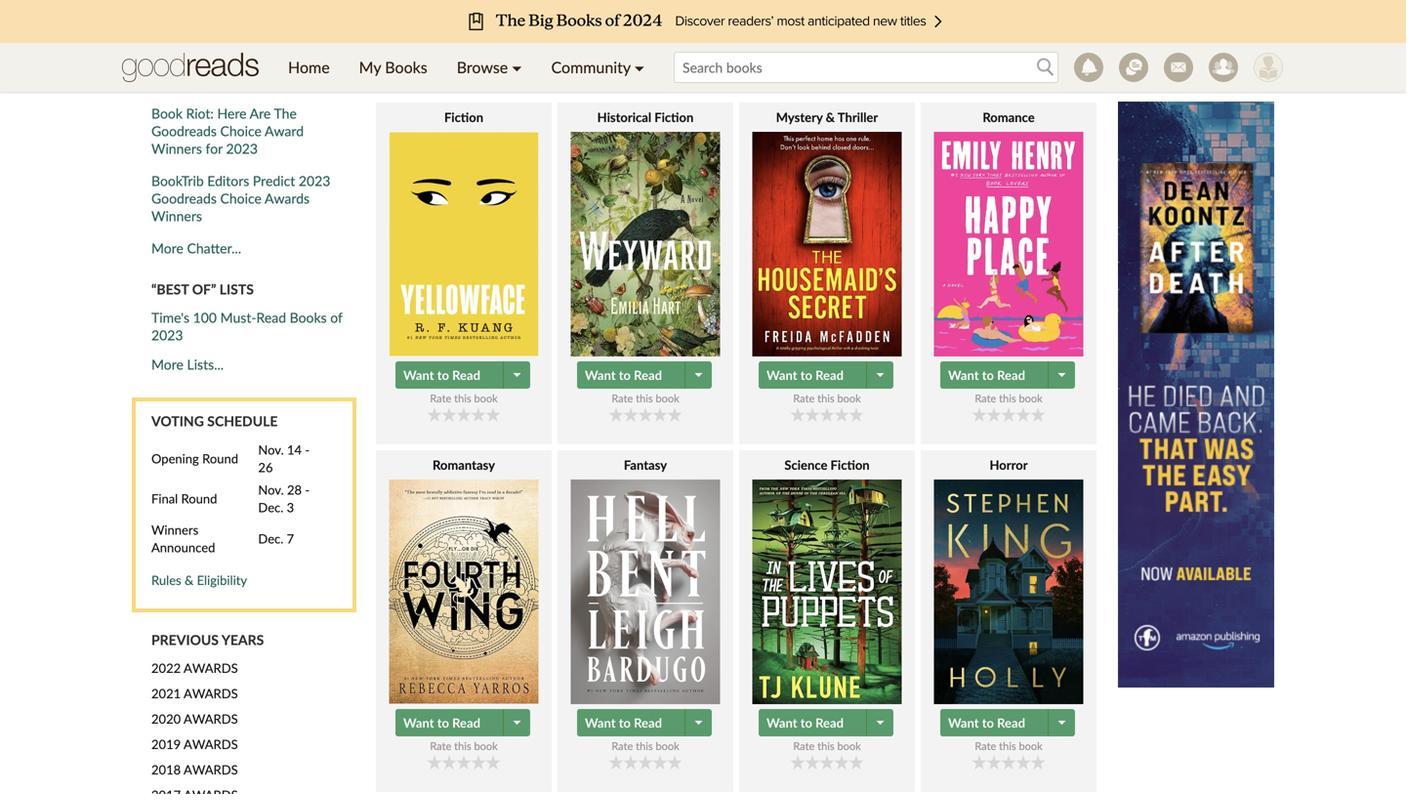 Task type: describe. For each thing, give the bounding box(es) containing it.
of
[[330, 309, 343, 326]]

this for science fiction
[[818, 740, 835, 753]]

want to read for fantasy
[[585, 715, 662, 731]]

of"
[[192, 281, 216, 298]]

to for mystery & thriller
[[801, 367, 813, 383]]

26
[[258, 459, 273, 475]]

time's 100 must-read books of 2023
[[151, 309, 343, 344]]

book riot: here are the goodreads choice award winners for 2023
[[151, 105, 304, 157]]

november 28th. to december 3rd element
[[258, 481, 337, 521]]

read for romance
[[997, 367, 1026, 383]]

categories
[[376, 75, 460, 91]]

2022 awards 2021 awards 2020 awards 2019 awards 2018 awards
[[151, 660, 238, 777]]

want for science fiction
[[767, 715, 798, 731]]

thriller
[[838, 109, 878, 125]]

more lists...
[[151, 356, 224, 373]]

fantasy link
[[558, 456, 734, 704]]

book riot: here are the goodreads choice award winners for 2023 link
[[151, 105, 304, 157]]

rate for romance
[[975, 392, 997, 405]]

3
[[287, 499, 294, 515]]

browse ▾
[[457, 58, 522, 77]]

read for fantasy
[[634, 715, 662, 731]]

choice inside the booktrib editors predict 2023 goodreads choice awards winners
[[220, 190, 262, 207]]

time's
[[151, 309, 190, 326]]

2 dec. from the top
[[258, 531, 284, 546]]

previous
[[151, 631, 219, 648]]

rules
[[151, 572, 181, 588]]

0 vertical spatial choice
[[151, 75, 203, 91]]

book for horror
[[1019, 740, 1043, 753]]

historical
[[597, 109, 652, 125]]

to for historical fiction
[[619, 367, 631, 383]]

the housemaid's secret (the housemaid, #2) image
[[753, 132, 902, 357]]

home link
[[274, 43, 344, 92]]

4 awards from the top
[[184, 736, 238, 752]]

must-
[[220, 309, 256, 326]]

menu containing home
[[274, 43, 659, 92]]

2018 awards link
[[151, 761, 357, 778]]

want for fantasy
[[585, 715, 616, 731]]

historical fiction link
[[558, 109, 734, 357]]

editors
[[207, 173, 249, 189]]

- for nov. 14 - 26
[[305, 442, 310, 457]]

nov. for dec.
[[258, 482, 284, 497]]

previous years
[[151, 631, 264, 648]]

my group discussions image
[[1119, 53, 1149, 82]]

historical fiction
[[597, 109, 694, 125]]

want to read button for romantasy
[[396, 709, 506, 737]]

my
[[359, 58, 381, 77]]

5 awards from the top
[[184, 762, 238, 777]]

opening
[[151, 451, 199, 466]]

want to read for science fiction
[[767, 715, 844, 731]]

browse
[[457, 58, 508, 77]]

award
[[265, 123, 304, 139]]

here
[[217, 105, 247, 122]]

want for historical fiction
[[585, 367, 616, 383]]

2022
[[151, 660, 181, 676]]

the
[[274, 105, 297, 122]]

home
[[288, 58, 330, 77]]

▾ for community ▾
[[635, 58, 645, 77]]

rate this book for fantasy
[[612, 740, 680, 753]]

chatter
[[206, 75, 268, 91]]

awards
[[265, 190, 310, 207]]

1 awards from the top
[[184, 660, 238, 676]]

want to read for historical fiction
[[585, 367, 662, 383]]

2023 inside book riot: here are the goodreads choice award winners for 2023
[[226, 140, 258, 157]]

want to read button for fiction
[[396, 362, 506, 389]]

rate this book for horror
[[975, 740, 1043, 753]]

round for opening round
[[202, 451, 238, 466]]

this for fiction
[[454, 392, 471, 405]]

want to read for mystery & thriller
[[767, 367, 844, 383]]

for
[[206, 140, 223, 157]]

browse ▾ button
[[442, 43, 537, 92]]

2023 inside the booktrib editors predict 2023 goodreads choice awards winners
[[299, 173, 331, 189]]

fantasy
[[624, 457, 667, 473]]

are
[[250, 105, 271, 122]]

friend requests image
[[1209, 53, 1239, 82]]

2021 awards link
[[151, 685, 357, 702]]

2019 awards link
[[151, 735, 357, 753]]

2020
[[151, 711, 181, 727]]

want for romantasy
[[403, 715, 434, 731]]

winners inside winners announced
[[151, 522, 199, 538]]

book for romantasy
[[474, 740, 498, 753]]

fiction inside 'link'
[[444, 109, 484, 125]]

rate this book for romantasy
[[430, 740, 498, 753]]

fiction link
[[376, 109, 552, 357]]

booktrib editors predict 2023 goodreads choice awards winners
[[151, 173, 331, 224]]

book for fiction
[[474, 392, 498, 405]]

science
[[785, 457, 828, 473]]

rate for fantasy
[[612, 740, 633, 753]]

to for romance
[[982, 367, 994, 383]]

dec. 7
[[258, 531, 294, 546]]

1 horizontal spatial books
[[385, 58, 428, 77]]

2020 awards link
[[151, 710, 357, 728]]

horror link
[[921, 456, 1097, 704]]

2019
[[151, 736, 181, 752]]

rate this book for romance
[[975, 392, 1043, 405]]

choice chatter
[[151, 75, 268, 91]]

to for fantasy
[[619, 715, 631, 731]]

rules & eligibility link
[[151, 572, 247, 588]]

my books
[[359, 58, 428, 77]]

want to read button for mystery & thriller
[[759, 362, 869, 389]]

more chatter...
[[151, 240, 241, 257]]

this for romance
[[999, 392, 1017, 405]]

my books link
[[344, 43, 442, 92]]

more for more chatter...
[[151, 240, 184, 257]]

booktrib editors predict 2023 goodreads choice awards winners link
[[151, 173, 331, 224]]

Search for books to add to your shelves search field
[[674, 52, 1059, 83]]

voting schedule
[[151, 413, 278, 429]]

holly image
[[934, 480, 1084, 704]]

rate for historical fiction
[[612, 392, 633, 405]]

books inside 'time's 100 must-read books of 2023'
[[290, 309, 327, 326]]

this for romantasy
[[454, 740, 471, 753]]

winners announced
[[151, 522, 215, 555]]

7
[[287, 531, 294, 546]]

this for horror
[[999, 740, 1017, 753]]

notifications image
[[1075, 53, 1104, 82]]

mystery & thriller
[[776, 109, 878, 125]]

in the lives of puppets image
[[753, 480, 902, 704]]

want to read for horror
[[949, 715, 1026, 731]]

read for mystery & thriller
[[816, 367, 844, 383]]

lists
[[220, 281, 254, 298]]

book for science fiction
[[838, 740, 861, 753]]



Task type: locate. For each thing, give the bounding box(es) containing it.
2023 inside 'time's 100 must-read books of 2023'
[[151, 327, 183, 344]]

0 vertical spatial -
[[305, 442, 310, 457]]

book
[[151, 105, 183, 122]]

awards right 2019
[[184, 736, 238, 752]]

menu
[[274, 43, 659, 92]]

rules & eligibility
[[151, 572, 247, 588]]

ruby anderson image
[[1254, 53, 1284, 82]]

0 horizontal spatial ▾
[[512, 58, 522, 77]]

book for historical fiction
[[656, 392, 680, 405]]

2 vertical spatial winners
[[151, 522, 199, 538]]

more up "best
[[151, 240, 184, 257]]

want to read button for romance
[[941, 362, 1051, 389]]

rate for romantasy
[[430, 740, 452, 753]]

0 horizontal spatial 2023
[[151, 327, 183, 344]]

books right my in the left top of the page
[[385, 58, 428, 77]]

nov. 14 - 26
[[258, 442, 310, 475]]

dec. inside nov. 28 - dec.  3
[[258, 499, 284, 515]]

rate for horror
[[975, 740, 997, 753]]

▾ inside dropdown button
[[635, 58, 645, 77]]

0 vertical spatial books
[[385, 58, 428, 77]]

to for horror
[[982, 715, 994, 731]]

fiction
[[444, 109, 484, 125], [655, 109, 694, 125], [831, 457, 870, 473]]

1 vertical spatial winners
[[151, 208, 202, 224]]

rate for science fiction
[[794, 740, 815, 753]]

goodreads inside the booktrib editors predict 2023 goodreads choice awards winners
[[151, 190, 217, 207]]

want for romance
[[949, 367, 979, 383]]

2 winners from the top
[[151, 208, 202, 224]]

chatter...
[[187, 240, 241, 257]]

0 vertical spatial more
[[151, 240, 184, 257]]

voting
[[151, 413, 204, 429]]

happy place image
[[934, 132, 1084, 357]]

to
[[437, 367, 449, 383], [619, 367, 631, 383], [801, 367, 813, 383], [982, 367, 994, 383], [437, 715, 449, 731], [619, 715, 631, 731], [801, 715, 813, 731], [982, 715, 994, 731]]

nov. down 26
[[258, 482, 284, 497]]

1 vertical spatial &
[[185, 572, 194, 588]]

2 horizontal spatial fiction
[[831, 457, 870, 473]]

book for romance
[[1019, 392, 1043, 405]]

read for science fiction
[[816, 715, 844, 731]]

goodreads down "riot:"
[[151, 123, 217, 139]]

0 vertical spatial nov.
[[258, 442, 284, 457]]

book
[[474, 392, 498, 405], [656, 392, 680, 405], [838, 392, 861, 405], [1019, 392, 1043, 405], [474, 740, 498, 753], [656, 740, 680, 753], [838, 740, 861, 753], [1019, 740, 1043, 753]]

1 vertical spatial 2023
[[299, 173, 331, 189]]

want to read button for horror
[[941, 709, 1051, 737]]

booktrib
[[151, 173, 204, 189]]

this for historical fiction
[[636, 392, 653, 405]]

nov. 28 - dec.  3
[[258, 482, 310, 515]]

2018
[[151, 762, 181, 777]]

final
[[151, 491, 178, 506]]

read for historical fiction
[[634, 367, 662, 383]]

to for fiction
[[437, 367, 449, 383]]

nov. inside nov. 14 - 26
[[258, 442, 284, 457]]

want to read button for historical fiction
[[577, 362, 688, 389]]

want to read for romance
[[949, 367, 1026, 383]]

dec. left 7
[[258, 531, 284, 546]]

▾ inside popup button
[[512, 58, 522, 77]]

Search books text field
[[674, 52, 1059, 83]]

want to read for romantasy
[[403, 715, 481, 731]]

read for horror
[[997, 715, 1026, 731]]

awards right 2020
[[184, 711, 238, 727]]

0 vertical spatial 2023
[[226, 140, 258, 157]]

fourth wing (the empyrean, #1) image
[[389, 480, 539, 704]]

want
[[403, 367, 434, 383], [585, 367, 616, 383], [767, 367, 798, 383], [949, 367, 979, 383], [403, 715, 434, 731], [585, 715, 616, 731], [767, 715, 798, 731], [949, 715, 979, 731]]

0 horizontal spatial fiction
[[444, 109, 484, 125]]

more left lists...
[[151, 356, 184, 373]]

100
[[193, 309, 217, 326]]

winners inside the booktrib editors predict 2023 goodreads choice awards winners
[[151, 208, 202, 224]]

want for fiction
[[403, 367, 434, 383]]

books
[[385, 58, 428, 77], [290, 309, 327, 326]]

awards right 2018
[[184, 762, 238, 777]]

rate
[[430, 392, 452, 405], [612, 392, 633, 405], [794, 392, 815, 405], [975, 392, 997, 405], [430, 740, 452, 753], [612, 740, 633, 753], [794, 740, 815, 753], [975, 740, 997, 753]]

to for romantasy
[[437, 715, 449, 731]]

want for mystery & thriller
[[767, 367, 798, 383]]

read for romantasy
[[452, 715, 481, 731]]

2021
[[151, 686, 181, 701]]

0 vertical spatial winners
[[151, 140, 202, 157]]

want for horror
[[949, 715, 979, 731]]

2 goodreads from the top
[[151, 190, 217, 207]]

1 dec. from the top
[[258, 499, 284, 515]]

schedule
[[207, 413, 278, 429]]

winners up booktrib
[[151, 140, 202, 157]]

0 vertical spatial &
[[826, 109, 835, 125]]

mystery & thriller link
[[739, 109, 915, 357]]

1 vertical spatial round
[[181, 491, 217, 506]]

inbox image
[[1164, 53, 1194, 82]]

final round
[[151, 491, 217, 506]]

november 14th. to november 26th element
[[258, 441, 337, 481]]

0 horizontal spatial books
[[290, 309, 327, 326]]

more for more lists...
[[151, 356, 184, 373]]

1 nov. from the top
[[258, 442, 284, 457]]

& right "rules" on the bottom left
[[185, 572, 194, 588]]

"best
[[151, 281, 189, 298]]

announced
[[151, 539, 215, 555]]

opening round
[[151, 451, 238, 466]]

romance link
[[921, 109, 1097, 357]]

choice up the book
[[151, 75, 203, 91]]

want to read button
[[396, 362, 506, 389], [577, 362, 688, 389], [759, 362, 869, 389], [941, 362, 1051, 389], [396, 709, 506, 737], [577, 709, 688, 737], [759, 709, 869, 737], [941, 709, 1051, 737]]

more chatter... link
[[151, 239, 357, 257]]

this for fantasy
[[636, 740, 653, 753]]

1 winners from the top
[[151, 140, 202, 157]]

predict
[[253, 173, 295, 189]]

to for science fiction
[[801, 715, 813, 731]]

& for eligibility
[[185, 572, 194, 588]]

2 vertical spatial 2023
[[151, 327, 183, 344]]

"best of" lists
[[151, 281, 254, 298]]

lists...
[[187, 356, 224, 373]]

nov. up 26
[[258, 442, 284, 457]]

round for final round
[[181, 491, 217, 506]]

- inside nov. 14 - 26
[[305, 442, 310, 457]]

28
[[287, 482, 302, 497]]

1 horizontal spatial fiction
[[655, 109, 694, 125]]

2 nov. from the top
[[258, 482, 284, 497]]

2 vertical spatial choice
[[220, 190, 262, 207]]

romantasy
[[433, 457, 495, 473]]

2023
[[226, 140, 258, 157], [299, 173, 331, 189], [151, 327, 183, 344]]

rate this book for science fiction
[[794, 740, 861, 753]]

choice down 'editors'
[[220, 190, 262, 207]]

2 more from the top
[[151, 356, 184, 373]]

round down "voting schedule" on the bottom of page
[[202, 451, 238, 466]]

3 awards from the top
[[184, 711, 238, 727]]

round right final
[[181, 491, 217, 506]]

community ▾ button
[[537, 43, 659, 92]]

1 vertical spatial -
[[305, 482, 310, 497]]

read for fiction
[[452, 367, 481, 383]]

1 vertical spatial dec.
[[258, 531, 284, 546]]

awards right 2021
[[184, 686, 238, 701]]

more lists... link
[[151, 356, 357, 373]]

awards
[[184, 660, 238, 676], [184, 686, 238, 701], [184, 711, 238, 727], [184, 736, 238, 752], [184, 762, 238, 777]]

1 horizontal spatial 2023
[[226, 140, 258, 157]]

- right 28
[[305, 482, 310, 497]]

rate this book for historical fiction
[[612, 392, 680, 405]]

round
[[202, 451, 238, 466], [181, 491, 217, 506]]

3 winners from the top
[[151, 522, 199, 538]]

yellowface image
[[389, 132, 539, 357]]

rate this book for mystery & thriller
[[794, 392, 861, 405]]

▾ right browse
[[512, 58, 522, 77]]

&
[[826, 109, 835, 125], [185, 572, 194, 588]]

winners up announced
[[151, 522, 199, 538]]

hell bent (alex stern, #2) image
[[571, 480, 720, 704]]

0 vertical spatial round
[[202, 451, 238, 466]]

-
[[305, 442, 310, 457], [305, 482, 310, 497]]

goodreads down booktrib
[[151, 190, 217, 207]]

▾ for browse ▾
[[512, 58, 522, 77]]

1 vertical spatial nov.
[[258, 482, 284, 497]]

books left "of"
[[290, 309, 327, 326]]

2 ▾ from the left
[[635, 58, 645, 77]]

1 horizontal spatial &
[[826, 109, 835, 125]]

fiction right science in the right bottom of the page
[[831, 457, 870, 473]]

choice
[[151, 75, 203, 91], [220, 123, 262, 139], [220, 190, 262, 207]]

choice down here
[[220, 123, 262, 139]]

science fiction
[[785, 457, 870, 473]]

1 horizontal spatial ▾
[[635, 58, 645, 77]]

▾
[[512, 58, 522, 77], [635, 58, 645, 77]]

goodreads inside book riot: here are the goodreads choice award winners for 2023
[[151, 123, 217, 139]]

2 awards from the top
[[184, 686, 238, 701]]

romantasy link
[[376, 456, 552, 704]]

0 vertical spatial goodreads
[[151, 123, 217, 139]]

weyward image
[[571, 132, 720, 357]]

1 goodreads from the top
[[151, 123, 217, 139]]

rate for mystery & thriller
[[794, 392, 815, 405]]

horror
[[990, 457, 1028, 473]]

nov. for 26
[[258, 442, 284, 457]]

2 horizontal spatial 2023
[[299, 173, 331, 189]]

years
[[222, 631, 264, 648]]

1 vertical spatial goodreads
[[151, 190, 217, 207]]

- inside nov. 28 - dec.  3
[[305, 482, 310, 497]]

fiction down browse
[[444, 109, 484, 125]]

2023 right for
[[226, 140, 258, 157]]

community
[[551, 58, 631, 77]]

2022 awards link
[[151, 659, 357, 677]]

- for nov. 28 - dec.  3
[[305, 482, 310, 497]]

14
[[287, 442, 302, 457]]

- right 14
[[305, 442, 310, 457]]

riot:
[[186, 105, 214, 122]]

nov. inside nov. 28 - dec.  3
[[258, 482, 284, 497]]

romance
[[983, 109, 1035, 125]]

fiction for science fiction
[[831, 457, 870, 473]]

0 vertical spatial dec.
[[258, 499, 284, 515]]

eligibility
[[197, 572, 247, 588]]

nov.
[[258, 442, 284, 457], [258, 482, 284, 497]]

1 - from the top
[[305, 442, 310, 457]]

this
[[454, 392, 471, 405], [636, 392, 653, 405], [818, 392, 835, 405], [999, 392, 1017, 405], [454, 740, 471, 753], [636, 740, 653, 753], [818, 740, 835, 753], [999, 740, 1017, 753]]

science fiction link
[[739, 456, 915, 704]]

winners inside book riot: here are the goodreads choice award winners for 2023
[[151, 140, 202, 157]]

1 vertical spatial books
[[290, 309, 327, 326]]

book for mystery & thriller
[[838, 392, 861, 405]]

choice inside book riot: here are the goodreads choice award winners for 2023
[[220, 123, 262, 139]]

2023 up awards
[[299, 173, 331, 189]]

dec. left 3
[[258, 499, 284, 515]]

rate this book
[[430, 392, 498, 405], [612, 392, 680, 405], [794, 392, 861, 405], [975, 392, 1043, 405], [430, 740, 498, 753], [612, 740, 680, 753], [794, 740, 861, 753], [975, 740, 1043, 753]]

time's 100 must-read books of 2023 link
[[151, 309, 343, 344]]

book for fantasy
[[656, 740, 680, 753]]

▾ right community
[[635, 58, 645, 77]]

& for thriller
[[826, 109, 835, 125]]

read inside 'time's 100 must-read books of 2023'
[[256, 309, 286, 326]]

this for mystery & thriller
[[818, 392, 835, 405]]

1 vertical spatial choice
[[220, 123, 262, 139]]

1 ▾ from the left
[[512, 58, 522, 77]]

rate this book for fiction
[[430, 392, 498, 405]]

awards down previous years at bottom left
[[184, 660, 238, 676]]

1 more from the top
[[151, 240, 184, 257]]

2 - from the top
[[305, 482, 310, 497]]

community ▾
[[551, 58, 645, 77]]

read
[[256, 309, 286, 326], [452, 367, 481, 383], [634, 367, 662, 383], [816, 367, 844, 383], [997, 367, 1026, 383], [452, 715, 481, 731], [634, 715, 662, 731], [816, 715, 844, 731], [997, 715, 1026, 731]]

1 vertical spatial more
[[151, 356, 184, 373]]

2023 down time's
[[151, 327, 183, 344]]

want to read button for fantasy
[[577, 709, 688, 737]]

winners down booktrib
[[151, 208, 202, 224]]

0 horizontal spatial &
[[185, 572, 194, 588]]

want to read for fiction
[[403, 367, 481, 383]]

want to read button for science fiction
[[759, 709, 869, 737]]

mystery
[[776, 109, 823, 125]]

rate for fiction
[[430, 392, 452, 405]]

advertisement element
[[1118, 102, 1275, 688]]

& left thriller
[[826, 109, 835, 125]]

fiction right historical
[[655, 109, 694, 125]]

fiction for historical fiction
[[655, 109, 694, 125]]



Task type: vqa. For each thing, say whether or not it's contained in the screenshot.
Share on Facebook image
no



